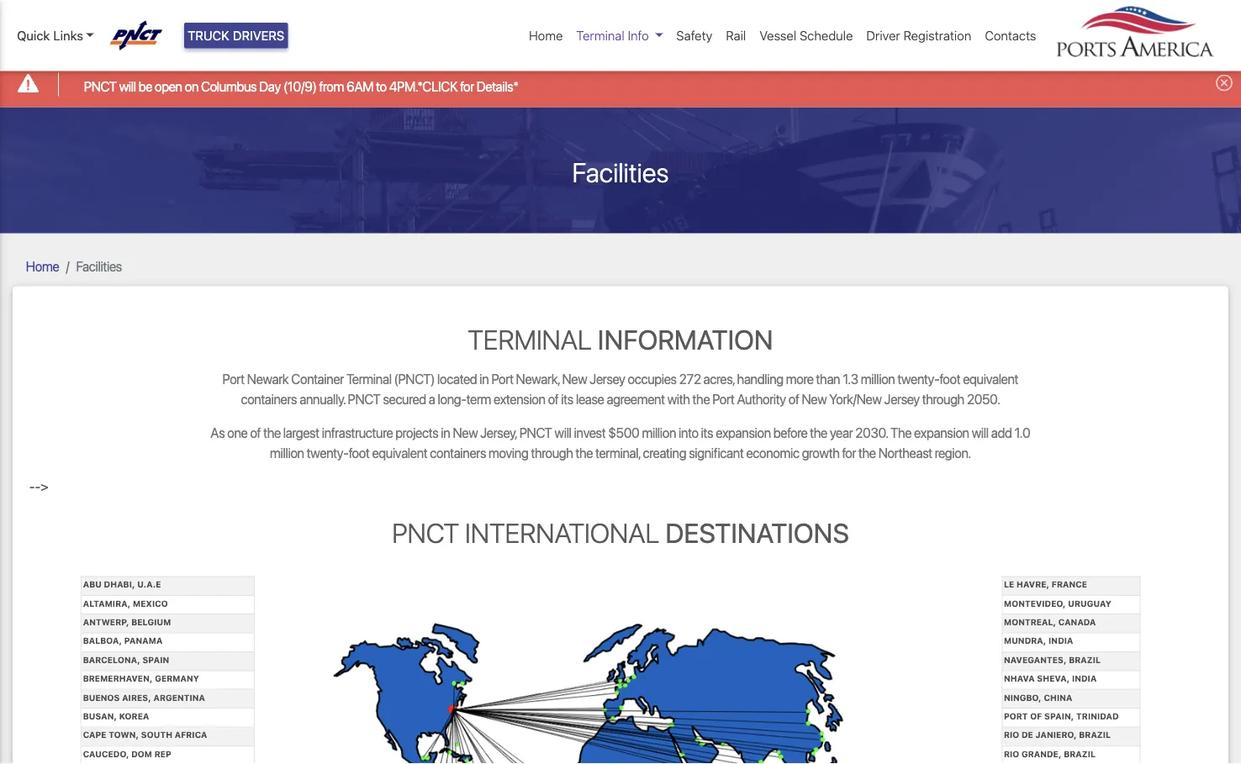 Task type: locate. For each thing, give the bounding box(es) containing it.
region.
[[935, 445, 972, 461]]

1 vertical spatial rio
[[1004, 750, 1020, 759]]

equivalent down the projects
[[372, 445, 428, 461]]

1 vertical spatial new
[[802, 392, 827, 408]]

india up navegantes, brazil
[[1049, 637, 1074, 646]]

0 vertical spatial foot
[[940, 371, 961, 387]]

0 vertical spatial equivalent
[[964, 371, 1019, 387]]

safety link
[[670, 19, 720, 52]]

-->
[[29, 479, 48, 495]]

0 vertical spatial million
[[861, 371, 896, 387]]

with
[[668, 392, 690, 408]]

cape town, south africa
[[83, 731, 207, 740]]

2 horizontal spatial million
[[861, 371, 896, 387]]

1 horizontal spatial through
[[923, 392, 965, 408]]

0 vertical spatial twenty-
[[898, 371, 940, 387]]

0 horizontal spatial containers
[[241, 392, 297, 408]]

home link
[[522, 19, 570, 52], [26, 258, 59, 274]]

authority
[[737, 392, 786, 408]]

safety
[[677, 28, 713, 43]]

4pm.*click
[[389, 78, 458, 94]]

pnct international destinations
[[392, 517, 849, 549]]

1 horizontal spatial equivalent
[[964, 371, 1019, 387]]

havre,
[[1017, 580, 1050, 590]]

terminal up newark,
[[468, 324, 592, 355]]

1 horizontal spatial new
[[562, 371, 588, 387]]

uruguay
[[1069, 599, 1112, 609]]

in inside port newark container terminal (pnct) located in port newark, new jersey occupies 272 acres, handling more than 1.3 million twenty-foot equivalent containers annually. pnct secured a long-term extension of its lease agreement with the port authority of new york/new jersey through 2050.
[[480, 371, 489, 387]]

0 horizontal spatial home
[[26, 258, 59, 274]]

1 - from the left
[[29, 479, 35, 495]]

2 rio from the top
[[1004, 750, 1020, 759]]

largest
[[283, 425, 320, 441]]

vessel
[[760, 28, 797, 43]]

containers down newark
[[241, 392, 297, 408]]

vessel schedule
[[760, 28, 853, 43]]

0 vertical spatial its
[[562, 392, 574, 408]]

1 vertical spatial foot
[[349, 445, 370, 461]]

balboa,
[[83, 637, 122, 646]]

terminal,
[[596, 445, 641, 461]]

town,
[[109, 731, 139, 740]]

janiero,
[[1036, 731, 1077, 740]]

expansion up significant
[[716, 425, 771, 441]]

jersey up lease
[[590, 371, 626, 387]]

equivalent
[[964, 371, 1019, 387], [372, 445, 428, 461]]

significant
[[689, 445, 744, 461]]

0 vertical spatial in
[[480, 371, 489, 387]]

million up creating at the right of page
[[642, 425, 677, 441]]

twenty- up the
[[898, 371, 940, 387]]

0 vertical spatial home
[[529, 28, 563, 43]]

0 horizontal spatial new
[[453, 425, 478, 441]]

twenty-
[[898, 371, 940, 387], [307, 445, 349, 461]]

1.3
[[843, 371, 859, 387]]

acres,
[[704, 371, 735, 387]]

from
[[319, 78, 344, 94]]

2 vertical spatial brazil
[[1064, 750, 1096, 759]]

pnct will be open on columbus day (10/9) from 6am to 4pm.*click for details* link
[[84, 76, 519, 96]]

2 vertical spatial terminal
[[347, 371, 392, 387]]

0 vertical spatial home link
[[522, 19, 570, 52]]

equivalent inside 'as one of the largest infrastructure projects in new jersey, pnct will invest $500 million into its expansion before the year 2030. the expansion will add 1.0 million twenty-foot equivalent containers moving through the terminal, creating significant economic growth for the northeast region.'
[[372, 445, 428, 461]]

1 horizontal spatial million
[[642, 425, 677, 441]]

1 vertical spatial home
[[26, 258, 59, 274]]

2 horizontal spatial new
[[802, 392, 827, 408]]

1 vertical spatial for
[[843, 445, 856, 461]]

0 horizontal spatial will
[[119, 78, 136, 94]]

of down ningbo, china
[[1031, 712, 1043, 722]]

twenty- inside 'as one of the largest infrastructure projects in new jersey, pnct will invest $500 million into its expansion before the year 2030. the expansion will add 1.0 million twenty-foot equivalent containers moving through the terminal, creating significant economic growth for the northeast region.'
[[307, 445, 349, 461]]

$500
[[609, 425, 640, 441]]

1 horizontal spatial twenty-
[[898, 371, 940, 387]]

>
[[40, 479, 48, 495]]

for inside 'as one of the largest infrastructure projects in new jersey, pnct will invest $500 million into its expansion before the year 2030. the expansion will add 1.0 million twenty-foot equivalent containers moving through the terminal, creating significant economic growth for the northeast region.'
[[843, 445, 856, 461]]

twenty- down the largest
[[307, 445, 349, 461]]

its right into
[[701, 425, 714, 441]]

will left invest in the bottom of the page
[[555, 425, 572, 441]]

home
[[529, 28, 563, 43], [26, 258, 59, 274]]

truck drivers
[[188, 28, 285, 43]]

montevideo, uruguay
[[1004, 599, 1112, 609]]

million down the largest
[[270, 445, 304, 461]]

0 horizontal spatial through
[[531, 445, 573, 461]]

brazil down rio de janiero, brazil
[[1064, 750, 1096, 759]]

1 horizontal spatial facilities
[[573, 156, 669, 188]]

containers inside port newark container terminal (pnct) located in port newark, new jersey occupies 272 acres, handling more than 1.3 million twenty-foot equivalent containers annually. pnct secured a long-term extension of its lease agreement with the port authority of new york/new jersey through 2050.
[[241, 392, 297, 408]]

into
[[679, 425, 699, 441]]

more
[[786, 371, 814, 387]]

foot up region.
[[940, 371, 961, 387]]

0 vertical spatial for
[[461, 78, 474, 94]]

1 vertical spatial brazil
[[1079, 731, 1111, 740]]

through right moving
[[531, 445, 573, 461]]

2 vertical spatial million
[[270, 445, 304, 461]]

0 vertical spatial containers
[[241, 392, 297, 408]]

0 horizontal spatial foot
[[349, 445, 370, 461]]

1 horizontal spatial for
[[843, 445, 856, 461]]

0 horizontal spatial in
[[441, 425, 451, 441]]

2 horizontal spatial will
[[972, 425, 989, 441]]

korea
[[119, 712, 149, 722]]

foot inside 'as one of the largest infrastructure projects in new jersey, pnct will invest $500 million into its expansion before the year 2030. the expansion will add 1.0 million twenty-foot equivalent containers moving through the terminal, creating significant economic growth for the northeast region.'
[[349, 445, 370, 461]]

equivalent up 2050.
[[964, 371, 1019, 387]]

will left add
[[972, 425, 989, 441]]

economic
[[747, 445, 800, 461]]

1 rio from the top
[[1004, 731, 1020, 740]]

terminal up secured
[[347, 371, 392, 387]]

1 vertical spatial in
[[441, 425, 451, 441]]

to
[[376, 78, 387, 94]]

1 vertical spatial india
[[1072, 674, 1097, 684]]

0 horizontal spatial equivalent
[[372, 445, 428, 461]]

the down the "2030."
[[859, 445, 876, 461]]

0 horizontal spatial jersey
[[590, 371, 626, 387]]

0 vertical spatial new
[[562, 371, 588, 387]]

pnct inside port newark container terminal (pnct) located in port newark, new jersey occupies 272 acres, handling more than 1.3 million twenty-foot equivalent containers annually. pnct secured a long-term extension of its lease agreement with the port authority of new york/new jersey through 2050.
[[348, 392, 381, 408]]

mundra, india
[[1004, 637, 1074, 646]]

expansion
[[716, 425, 771, 441], [915, 425, 970, 441]]

sheva,
[[1037, 674, 1070, 684]]

for left 'details*'
[[461, 78, 474, 94]]

0 vertical spatial through
[[923, 392, 965, 408]]

new up lease
[[562, 371, 588, 387]]

rio de janiero, brazil
[[1004, 731, 1111, 740]]

quick links
[[17, 28, 83, 43]]

its left lease
[[562, 392, 574, 408]]

for down year
[[843, 445, 856, 461]]

port down acres,
[[713, 392, 735, 408]]

abu
[[83, 580, 102, 590]]

1 vertical spatial its
[[701, 425, 714, 441]]

1 vertical spatial jersey
[[885, 392, 920, 408]]

rio left de
[[1004, 731, 1020, 740]]

driver registration
[[867, 28, 972, 43]]

rio left grande,
[[1004, 750, 1020, 759]]

0 horizontal spatial for
[[461, 78, 474, 94]]

1 horizontal spatial expansion
[[915, 425, 970, 441]]

new left jersey,
[[453, 425, 478, 441]]

new
[[562, 371, 588, 387], [802, 392, 827, 408], [453, 425, 478, 441]]

of right one
[[250, 425, 261, 441]]

1 vertical spatial through
[[531, 445, 573, 461]]

day
[[259, 78, 281, 94]]

close image
[[1216, 74, 1233, 91]]

antwerp, belgium
[[83, 618, 171, 627]]

a
[[429, 392, 436, 408]]

busan,
[[83, 712, 117, 722]]

2 vertical spatial new
[[453, 425, 478, 441]]

truck drivers link
[[184, 23, 288, 48]]

1 vertical spatial twenty-
[[307, 445, 349, 461]]

brazil down the trinidad
[[1079, 731, 1111, 740]]

twenty- inside port newark container terminal (pnct) located in port newark, new jersey occupies 272 acres, handling more than 1.3 million twenty-foot equivalent containers annually. pnct secured a long-term extension of its lease agreement with the port authority of new york/new jersey through 2050.
[[898, 371, 940, 387]]

1 vertical spatial million
[[642, 425, 677, 441]]

the right "with"
[[693, 392, 710, 408]]

navegantes,
[[1004, 655, 1067, 665]]

1 horizontal spatial in
[[480, 371, 489, 387]]

in right the projects
[[441, 425, 451, 441]]

bremerhaven, germany
[[83, 674, 199, 684]]

6am
[[347, 78, 374, 94]]

driver registration link
[[860, 19, 979, 52]]

its
[[562, 392, 574, 408], [701, 425, 714, 441]]

port left newark
[[223, 371, 245, 387]]

1 vertical spatial terminal
[[468, 324, 592, 355]]

through inside port newark container terminal (pnct) located in port newark, new jersey occupies 272 acres, handling more than 1.3 million twenty-foot equivalent containers annually. pnct secured a long-term extension of its lease agreement with the port authority of new york/new jersey through 2050.
[[923, 392, 965, 408]]

0 horizontal spatial home link
[[26, 258, 59, 274]]

india right sheva,
[[1072, 674, 1097, 684]]

1 vertical spatial containers
[[430, 445, 486, 461]]

rio
[[1004, 731, 1020, 740], [1004, 750, 1020, 759]]

aires,
[[122, 693, 151, 703]]

contacts
[[985, 28, 1037, 43]]

details*
[[477, 78, 519, 94]]

terminal left info
[[577, 28, 625, 43]]

0 horizontal spatial facilities
[[76, 258, 122, 274]]

1 horizontal spatial home
[[529, 28, 563, 43]]

will inside alert
[[119, 78, 136, 94]]

terminal info link
[[570, 19, 670, 52]]

1 vertical spatial equivalent
[[372, 445, 428, 461]]

through left 2050.
[[923, 392, 965, 408]]

1 horizontal spatial jersey
[[885, 392, 920, 408]]

expansion up region.
[[915, 425, 970, 441]]

0 horizontal spatial expansion
[[716, 425, 771, 441]]

port up "extension"
[[492, 371, 514, 387]]

0 vertical spatial terminal
[[577, 28, 625, 43]]

caucedo, dom rep
[[83, 750, 172, 759]]

terminal for terminal info
[[577, 28, 625, 43]]

0 horizontal spatial its
[[562, 392, 574, 408]]

containers down jersey,
[[430, 445, 486, 461]]

new down the than
[[802, 392, 827, 408]]

antwerp,
[[83, 618, 129, 627]]

foot down infrastructure
[[349, 445, 370, 461]]

in up term
[[480, 371, 489, 387]]

long-
[[438, 392, 467, 408]]

port of spain, trinidad
[[1004, 712, 1119, 722]]

1 vertical spatial facilities
[[76, 258, 122, 274]]

0 horizontal spatial twenty-
[[307, 445, 349, 461]]

jersey up the
[[885, 392, 920, 408]]

mundra,
[[1004, 637, 1047, 646]]

belgium
[[131, 618, 171, 627]]

container
[[291, 371, 344, 387]]

0 vertical spatial rio
[[1004, 731, 1020, 740]]

terminal inside port newark container terminal (pnct) located in port newark, new jersey occupies 272 acres, handling more than 1.3 million twenty-foot equivalent containers annually. pnct secured a long-term extension of its lease agreement with the port authority of new york/new jersey through 2050.
[[347, 371, 392, 387]]

(pnct)
[[394, 371, 435, 387]]

china
[[1044, 693, 1073, 703]]

france
[[1052, 580, 1088, 590]]

0 horizontal spatial million
[[270, 445, 304, 461]]

million right 1.3 at the right of page
[[861, 371, 896, 387]]

brazil up sheva,
[[1069, 655, 1101, 665]]

1 horizontal spatial its
[[701, 425, 714, 441]]

rail link
[[720, 19, 753, 52]]

1 horizontal spatial containers
[[430, 445, 486, 461]]

will left the be
[[119, 78, 136, 94]]

1 horizontal spatial foot
[[940, 371, 961, 387]]

info
[[628, 28, 649, 43]]

le
[[1004, 580, 1015, 590]]

0 vertical spatial brazil
[[1069, 655, 1101, 665]]

0 vertical spatial jersey
[[590, 371, 626, 387]]



Task type: vqa. For each thing, say whether or not it's contained in the screenshot.
France
yes



Task type: describe. For each thing, give the bounding box(es) containing it.
rio grande, brazil
[[1004, 750, 1096, 759]]

quick links link
[[17, 26, 94, 45]]

panama
[[124, 637, 163, 646]]

south
[[141, 731, 172, 740]]

vessel schedule link
[[753, 19, 860, 52]]

in inside 'as one of the largest infrastructure projects in new jersey, pnct will invest $500 million into its expansion before the year 2030. the expansion will add 1.0 million twenty-foot equivalent containers moving through the terminal, creating significant economic growth for the northeast region.'
[[441, 425, 451, 441]]

mexico
[[133, 599, 168, 609]]

growth
[[802, 445, 840, 461]]

spain,
[[1045, 712, 1075, 722]]

rio for rio de janiero, brazil
[[1004, 731, 1020, 740]]

columbus
[[201, 78, 257, 94]]

its inside 'as one of the largest infrastructure projects in new jersey, pnct will invest $500 million into its expansion before the year 2030. the expansion will add 1.0 million twenty-foot equivalent containers moving through the terminal, creating significant economic growth for the northeast region.'
[[701, 425, 714, 441]]

nhava sheva, india
[[1004, 674, 1097, 684]]

dhabi,
[[104, 580, 135, 590]]

pnct inside 'pnct will be open on columbus day (10/9) from 6am to 4pm.*click for details*' link
[[84, 78, 117, 94]]

2 - from the left
[[35, 479, 40, 495]]

montreal,
[[1004, 618, 1057, 627]]

of down newark,
[[548, 392, 559, 408]]

altamira, mexico
[[83, 599, 168, 609]]

handling
[[738, 371, 784, 387]]

jersey,
[[481, 425, 517, 441]]

foot inside port newark container terminal (pnct) located in port newark, new jersey occupies 272 acres, handling more than 1.3 million twenty-foot equivalent containers annually. pnct secured a long-term extension of its lease agreement with the port authority of new york/new jersey through 2050.
[[940, 371, 961, 387]]

germany
[[155, 674, 199, 684]]

its inside port newark container terminal (pnct) located in port newark, new jersey occupies 272 acres, handling more than 1.3 million twenty-foot equivalent containers annually. pnct secured a long-term extension of its lease agreement with the port authority of new york/new jersey through 2050.
[[562, 392, 574, 408]]

ningbo,
[[1004, 693, 1042, 703]]

barcelona,
[[83, 655, 140, 665]]

for inside 'pnct will be open on columbus day (10/9) from 6am to 4pm.*click for details*' link
[[461, 78, 474, 94]]

projects
[[396, 425, 439, 441]]

newark
[[247, 371, 289, 387]]

montreal, canada
[[1004, 618, 1097, 627]]

the inside port newark container terminal (pnct) located in port newark, new jersey occupies 272 acres, handling more than 1.3 million twenty-foot equivalent containers annually. pnct secured a long-term extension of its lease agreement with the port authority of new york/new jersey through 2050.
[[693, 392, 710, 408]]

year
[[830, 425, 853, 441]]

the down invest in the bottom of the page
[[576, 445, 593, 461]]

schedule
[[800, 28, 853, 43]]

spain
[[143, 655, 169, 665]]

on
[[185, 78, 199, 94]]

(10/9)
[[284, 78, 317, 94]]

bremerhaven,
[[83, 674, 153, 684]]

rio for rio grande, brazil
[[1004, 750, 1020, 759]]

lease
[[576, 392, 605, 408]]

northeast
[[879, 445, 933, 461]]

york/new
[[830, 392, 882, 408]]

of down more
[[789, 392, 800, 408]]

pnct will be open on columbus day (10/9) from 6am to 4pm.*click for details* alert
[[0, 62, 1242, 107]]

than
[[817, 371, 841, 387]]

before
[[774, 425, 808, 441]]

rep
[[154, 750, 172, 759]]

grande,
[[1022, 750, 1062, 759]]

nhava
[[1004, 674, 1035, 684]]

information
[[598, 324, 774, 355]]

1.0
[[1015, 425, 1031, 441]]

terminal information
[[468, 324, 774, 355]]

cape
[[83, 731, 106, 740]]

buenos aires, argentina
[[83, 693, 205, 703]]

caucedo,
[[83, 750, 129, 759]]

1 expansion from the left
[[716, 425, 771, 441]]

u.a.e
[[137, 580, 161, 590]]

million inside port newark container terminal (pnct) located in port newark, new jersey occupies 272 acres, handling more than 1.3 million twenty-foot equivalent containers annually. pnct secured a long-term extension of its lease agreement with the port authority of new york/new jersey through 2050.
[[861, 371, 896, 387]]

new inside 'as one of the largest infrastructure projects in new jersey, pnct will invest $500 million into its expansion before the year 2030. the expansion will add 1.0 million twenty-foot equivalent containers moving through the terminal, creating significant economic growth for the northeast region.'
[[453, 425, 478, 441]]

altamira,
[[83, 599, 131, 609]]

destinations
[[666, 517, 849, 549]]

terminal info
[[577, 28, 649, 43]]

terminal for terminal information
[[468, 324, 592, 355]]

infrastructure
[[322, 425, 393, 441]]

navegantes, brazil
[[1004, 655, 1101, 665]]

0 vertical spatial facilities
[[573, 156, 669, 188]]

0 vertical spatial india
[[1049, 637, 1074, 646]]

2 expansion from the left
[[915, 425, 970, 441]]

dom
[[131, 750, 152, 759]]

the left the largest
[[264, 425, 281, 441]]

pnct inside 'as one of the largest infrastructure projects in new jersey, pnct will invest $500 million into its expansion before the year 2030. the expansion will add 1.0 million twenty-foot equivalent containers moving through the terminal, creating significant economic growth for the northeast region.'
[[520, 425, 552, 441]]

containers inside 'as one of the largest infrastructure projects in new jersey, pnct will invest $500 million into its expansion before the year 2030. the expansion will add 1.0 million twenty-foot equivalent containers moving through the terminal, creating significant economic growth for the northeast region.'
[[430, 445, 486, 461]]

the up growth
[[810, 425, 828, 441]]

registration
[[904, 28, 972, 43]]

drivers
[[233, 28, 285, 43]]

driver
[[867, 28, 901, 43]]

argentina
[[153, 693, 205, 703]]

add
[[992, 425, 1013, 441]]

annually.
[[300, 392, 345, 408]]

africa
[[175, 731, 207, 740]]

term
[[467, 392, 491, 408]]

abu dhabi, u.a.e
[[83, 580, 161, 590]]

extension
[[494, 392, 546, 408]]

truck
[[188, 28, 230, 43]]

port down the ningbo, on the right
[[1004, 712, 1028, 722]]

of inside 'as one of the largest infrastructure projects in new jersey, pnct will invest $500 million into its expansion before the year 2030. the expansion will add 1.0 million twenty-foot equivalent containers moving through the terminal, creating significant economic growth for the northeast region.'
[[250, 425, 261, 441]]

port newark container terminal (pnct) located in port newark, new jersey occupies 272 acres, handling more than 1.3 million twenty-foot equivalent containers annually. pnct secured a long-term extension of its lease agreement with the port authority of new york/new jersey through 2050.
[[223, 371, 1019, 408]]

1 vertical spatial home link
[[26, 258, 59, 274]]

be
[[139, 78, 152, 94]]

de
[[1022, 731, 1034, 740]]

1 horizontal spatial home link
[[522, 19, 570, 52]]

pnct will be open on columbus day (10/9) from 6am to 4pm.*click for details*
[[84, 78, 519, 94]]

canada
[[1059, 618, 1097, 627]]

through inside 'as one of the largest infrastructure projects in new jersey, pnct will invest $500 million into its expansion before the year 2030. the expansion will add 1.0 million twenty-foot equivalent containers moving through the terminal, creating significant economic growth for the northeast region.'
[[531, 445, 573, 461]]

as one of the largest infrastructure projects in new jersey, pnct will invest $500 million into its expansion before the year 2030. the expansion will add 1.0 million twenty-foot equivalent containers moving through the terminal, creating significant economic growth for the northeast region.
[[211, 425, 1031, 461]]

secured
[[383, 392, 427, 408]]

rail image
[[331, 617, 910, 765]]

equivalent inside port newark container terminal (pnct) located in port newark, new jersey occupies 272 acres, handling more than 1.3 million twenty-foot equivalent containers annually. pnct secured a long-term extension of its lease agreement with the port authority of new york/new jersey through 2050.
[[964, 371, 1019, 387]]

busan, korea
[[83, 712, 149, 722]]

newark,
[[516, 371, 560, 387]]

1 horizontal spatial will
[[555, 425, 572, 441]]



